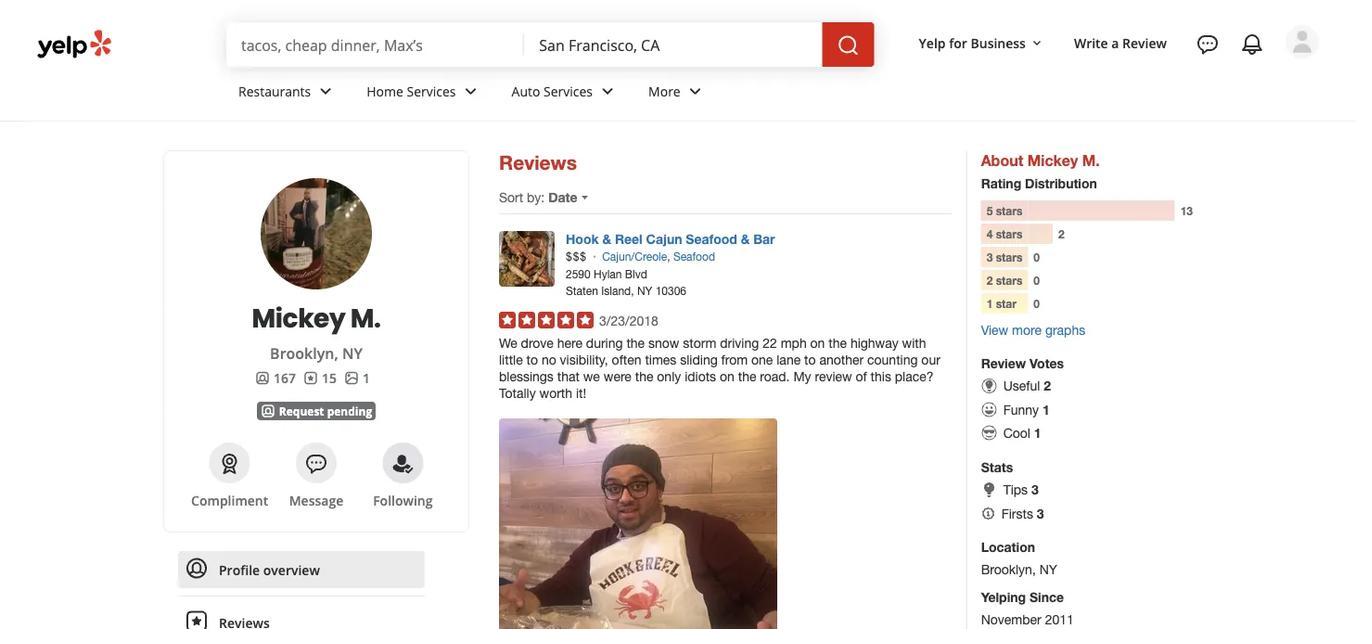 Task type: locate. For each thing, give the bounding box(es) containing it.
2 down votes
[[1044, 378, 1052, 394]]

3/23/2018
[[600, 313, 659, 329]]

24 chevron down v2 image for auto services
[[597, 80, 619, 103]]

home
[[367, 82, 404, 100]]

seafood
[[686, 232, 738, 247], [674, 250, 716, 263]]

1 horizontal spatial 2
[[1044, 378, 1052, 394]]

storm
[[683, 336, 717, 351]]

0 horizontal spatial brooklyn,
[[270, 343, 339, 363]]

message
[[289, 491, 344, 509]]

16 friends v2 image
[[255, 371, 270, 386]]

24 chevron down v2 image inside auto services link
[[597, 80, 619, 103]]

&
[[603, 232, 612, 247], [741, 232, 750, 247]]

ny inside 2590 hylan blvd staten island, ny 10306
[[638, 284, 653, 297]]

0 horizontal spatial m.
[[351, 300, 381, 336]]

profile overview link
[[178, 551, 425, 588]]

restaurants link
[[224, 67, 352, 121]]

24 chevron down v2 image inside the more link
[[685, 80, 707, 103]]

2011
[[1046, 612, 1075, 627]]

2 up 1 star
[[987, 274, 993, 287]]

24 chevron down v2 image right restaurants
[[315, 80, 337, 103]]

our
[[922, 352, 941, 368]]

stars
[[997, 204, 1023, 217], [997, 227, 1023, 240], [997, 251, 1023, 264], [997, 274, 1023, 287]]

24 chevron down v2 image inside "restaurants" link
[[315, 80, 337, 103]]

1 vertical spatial ny
[[342, 343, 363, 363]]

0 horizontal spatial mickey
[[252, 300, 345, 336]]

write a review
[[1075, 34, 1168, 52]]

ny inside mickey m. brooklyn, ny
[[342, 343, 363, 363]]

auto
[[512, 82, 541, 100]]

this
[[871, 369, 892, 384]]

0 vertical spatial on
[[811, 336, 825, 351]]

mickey up the distribution
[[1028, 151, 1079, 169]]

stars for 2 stars
[[997, 274, 1023, 287]]

mickey up 167
[[252, 300, 345, 336]]

1 24 chevron down v2 image from the left
[[315, 80, 337, 103]]

none field find
[[241, 34, 510, 55]]

0 up view more graphs
[[1034, 297, 1040, 310]]

ny inside "location brooklyn, ny"
[[1040, 562, 1058, 577]]

ny
[[638, 284, 653, 297], [342, 343, 363, 363], [1040, 562, 1058, 577]]

0 horizontal spatial review
[[982, 356, 1027, 371]]

m.
[[1083, 151, 1100, 169], [351, 300, 381, 336]]

1 horizontal spatial to
[[805, 352, 816, 368]]

distribution
[[1026, 176, 1098, 191]]

greg r. image
[[1286, 25, 1320, 58]]

2 down the distribution
[[1059, 227, 1065, 240]]

review right the a
[[1123, 34, 1168, 52]]

2 vertical spatial 0
[[1034, 297, 1040, 310]]

1 vertical spatial 0
[[1034, 274, 1040, 287]]

none field up more
[[540, 34, 808, 55]]

2 horizontal spatial 2
[[1059, 227, 1065, 240]]

useful 2
[[1004, 378, 1052, 394]]

lane
[[777, 352, 801, 368]]

24 chevron down v2 image right auto services
[[597, 80, 619, 103]]

1 horizontal spatial brooklyn,
[[982, 562, 1037, 577]]

on
[[811, 336, 825, 351], [720, 369, 735, 384]]

3 24 chevron down v2 image from the left
[[597, 80, 619, 103]]

stars for 5 stars
[[997, 204, 1023, 217]]

1 horizontal spatial mickey
[[1028, 151, 1079, 169]]

16 review v2 image
[[304, 371, 318, 386]]

little
[[499, 352, 523, 368]]

3 right firsts
[[1037, 506, 1045, 521]]

0 horizontal spatial on
[[720, 369, 735, 384]]

stars up star
[[997, 274, 1023, 287]]

photo of hook & reel cajun seafood & bar - staten island, ny, united states image
[[499, 419, 778, 629]]

sliding
[[681, 352, 718, 368]]

profile
[[219, 561, 260, 579]]

1 horizontal spatial services
[[544, 82, 593, 100]]

1 vertical spatial 3
[[1032, 482, 1039, 498]]

cajun/creole link
[[603, 250, 668, 263]]

often
[[612, 352, 642, 368]]

0
[[1034, 251, 1040, 264], [1034, 274, 1040, 287], [1034, 297, 1040, 310]]

seafood right ,
[[674, 250, 716, 263]]

2 vertical spatial ny
[[1040, 562, 1058, 577]]

Near text field
[[540, 34, 808, 55]]

24 chevron down v2 image left auto
[[460, 80, 482, 103]]

2 0 from the top
[[1034, 274, 1040, 287]]

ny up the since on the bottom right
[[1040, 562, 1058, 577]]

none field up home
[[241, 34, 510, 55]]

following
[[373, 491, 433, 509]]

1 vertical spatial mickey
[[252, 300, 345, 336]]

profile overview menu item
[[178, 551, 425, 597]]

None search field
[[226, 22, 879, 67]]

2
[[1059, 227, 1065, 240], [987, 274, 993, 287], [1044, 378, 1052, 394]]

funny 1
[[1004, 402, 1050, 417]]

on right mph
[[811, 336, 825, 351]]

& left bar
[[741, 232, 750, 247]]

3 right tips
[[1032, 482, 1039, 498]]

reel
[[615, 232, 643, 247]]

4 stars from the top
[[997, 274, 1023, 287]]

0 horizontal spatial none field
[[241, 34, 510, 55]]

2 none field from the left
[[540, 34, 808, 55]]

3 for firsts
[[1037, 506, 1045, 521]]

only
[[657, 369, 682, 384]]

15
[[322, 369, 337, 387]]

24 chevron down v2 image for home services
[[460, 80, 482, 103]]

0 horizontal spatial ny
[[342, 343, 363, 363]]

search image
[[838, 34, 860, 57]]

1 0 from the top
[[1034, 251, 1040, 264]]

16 photos v2 image
[[344, 371, 359, 386]]

review inside write a review link
[[1123, 34, 1168, 52]]

1 horizontal spatial review
[[1123, 34, 1168, 52]]

brooklyn, up 16 review v2 image
[[270, 343, 339, 363]]

ny up photos element
[[342, 343, 363, 363]]

2590
[[566, 267, 591, 280]]

cool
[[1004, 425, 1031, 441]]

None field
[[241, 34, 510, 55], [540, 34, 808, 55]]

stars up the 2 stars
[[997, 251, 1023, 264]]

mph
[[781, 336, 807, 351]]

2 vertical spatial 3
[[1037, 506, 1045, 521]]

services right auto
[[544, 82, 593, 100]]

to up 'my'
[[805, 352, 816, 368]]

0 horizontal spatial 2
[[987, 274, 993, 287]]

to left no
[[527, 352, 538, 368]]

counting
[[868, 352, 918, 368]]

following image
[[392, 453, 414, 475]]

0 vertical spatial 2
[[1059, 227, 1065, 240]]

stars right 5 on the right of page
[[997, 204, 1023, 217]]

2 to from the left
[[805, 352, 816, 368]]

2 24 chevron down v2 image from the left
[[460, 80, 482, 103]]

16 friends v2 image
[[261, 404, 275, 418]]

services right home
[[407, 82, 456, 100]]

1 horizontal spatial on
[[811, 336, 825, 351]]

1 vertical spatial review
[[982, 356, 1027, 371]]

0 horizontal spatial &
[[603, 232, 612, 247]]

3 0 from the top
[[1034, 297, 1040, 310]]

Find text field
[[241, 34, 510, 55]]

business categories element
[[224, 67, 1320, 121]]

photos element
[[344, 368, 370, 387]]

stars right 4
[[997, 227, 1023, 240]]

for
[[950, 34, 968, 52]]

1 vertical spatial brooklyn,
[[982, 562, 1037, 577]]

0 right the 2 stars
[[1034, 274, 1040, 287]]

1 horizontal spatial m.
[[1083, 151, 1100, 169]]

1 vertical spatial m.
[[351, 300, 381, 336]]

the up another
[[829, 336, 847, 351]]

stars for 4 stars
[[997, 227, 1023, 240]]

0 vertical spatial brooklyn,
[[270, 343, 339, 363]]

0 vertical spatial review
[[1123, 34, 1168, 52]]

1 horizontal spatial none field
[[540, 34, 808, 55]]

2 & from the left
[[741, 232, 750, 247]]

1
[[987, 297, 993, 310], [363, 369, 370, 387], [1043, 402, 1050, 417], [1035, 425, 1042, 441]]

22
[[763, 336, 778, 351]]

0 for 2 stars
[[1034, 274, 1040, 287]]

3 down 4
[[987, 251, 993, 264]]

m. up photos element
[[351, 300, 381, 336]]

on down from on the bottom right of page
[[720, 369, 735, 384]]

3 stars
[[987, 251, 1023, 264]]

firsts
[[1002, 506, 1034, 521]]

0 for 3 stars
[[1034, 251, 1040, 264]]

friends element
[[255, 368, 296, 387]]

24 chevron down v2 image inside home services link
[[460, 80, 482, 103]]

auto services link
[[497, 67, 634, 121]]

ny down blvd
[[638, 284, 653, 297]]

0 vertical spatial ny
[[638, 284, 653, 297]]

4
[[987, 227, 993, 240]]

3 stars from the top
[[997, 251, 1023, 264]]

home services
[[367, 82, 456, 100]]

to
[[527, 352, 538, 368], [805, 352, 816, 368]]

it!
[[576, 386, 587, 401]]

4 24 chevron down v2 image from the left
[[685, 80, 707, 103]]

1 horizontal spatial ny
[[638, 284, 653, 297]]

1 services from the left
[[407, 82, 456, 100]]

review
[[1123, 34, 1168, 52], [982, 356, 1027, 371]]

were
[[604, 369, 632, 384]]

1 stars from the top
[[997, 204, 1023, 217]]

location
[[982, 540, 1036, 555]]

2 services from the left
[[544, 82, 593, 100]]

1 right cool
[[1035, 425, 1042, 441]]

1 vertical spatial 2
[[987, 274, 993, 287]]

2 vertical spatial 2
[[1044, 378, 1052, 394]]

5.0 star rating image
[[499, 312, 594, 329]]

0 right the 3 stars
[[1034, 251, 1040, 264]]

write a review link
[[1067, 26, 1175, 60]]

24 review v2 image
[[186, 610, 208, 629]]

drove
[[521, 336, 554, 351]]

1 horizontal spatial &
[[741, 232, 750, 247]]

useful
[[1004, 378, 1041, 394]]

24 chevron down v2 image for more
[[685, 80, 707, 103]]

date
[[549, 190, 578, 205]]

1 right 16 photos v2 on the left bottom of page
[[363, 369, 370, 387]]

services
[[407, 82, 456, 100], [544, 82, 593, 100]]

2 horizontal spatial ny
[[1040, 562, 1058, 577]]

0 vertical spatial 0
[[1034, 251, 1040, 264]]

0 horizontal spatial services
[[407, 82, 456, 100]]

november
[[982, 612, 1042, 627]]

2 stars from the top
[[997, 227, 1023, 240]]

stats
[[982, 460, 1014, 475]]

m. up the distribution
[[1083, 151, 1100, 169]]

mickey m. link
[[187, 300, 446, 336]]

seafood up seafood link
[[686, 232, 738, 247]]

24 chevron down v2 image for restaurants
[[315, 80, 337, 103]]

brooklyn, down 'location'
[[982, 562, 1037, 577]]

view
[[982, 323, 1009, 338]]

24 chevron down v2 image right more
[[685, 80, 707, 103]]

0 vertical spatial m.
[[1083, 151, 1100, 169]]

24 chevron down v2 image
[[315, 80, 337, 103], [460, 80, 482, 103], [597, 80, 619, 103], [685, 80, 707, 103]]

5
[[987, 204, 993, 217]]

the down from on the bottom right of page
[[739, 369, 757, 384]]

review up useful
[[982, 356, 1027, 371]]

review
[[815, 369, 853, 384]]

0 horizontal spatial to
[[527, 352, 538, 368]]

reviews element
[[304, 368, 337, 387]]

& left reel
[[603, 232, 612, 247]]

1 to from the left
[[527, 352, 538, 368]]

yelp for business
[[919, 34, 1026, 52]]

blessings
[[499, 369, 554, 384]]

1 none field from the left
[[241, 34, 510, 55]]

1 vertical spatial on
[[720, 369, 735, 384]]

the up often
[[627, 336, 645, 351]]

compliment
[[191, 491, 268, 509]]

m. inside mickey m. brooklyn, ny
[[351, 300, 381, 336]]

cajun
[[647, 232, 683, 247]]

no
[[542, 352, 557, 368]]

hylan
[[594, 267, 622, 280]]



Task type: describe. For each thing, give the bounding box(es) containing it.
yelp for business button
[[912, 26, 1052, 60]]

with
[[903, 336, 927, 351]]

tips 3
[[1004, 482, 1039, 498]]

16 chevron down v2 image
[[1030, 36, 1045, 51]]

2 for 2 stars
[[987, 274, 993, 287]]

another
[[820, 352, 864, 368]]

location brooklyn, ny
[[982, 540, 1058, 577]]

message image
[[305, 453, 328, 475]]

hook & reel cajun seafood & bar
[[566, 232, 776, 247]]

none field near
[[540, 34, 808, 55]]

idiots
[[685, 369, 717, 384]]

restaurants
[[239, 82, 311, 100]]

cajun/creole
[[603, 250, 668, 263]]

a
[[1112, 34, 1120, 52]]

the down times
[[636, 369, 654, 384]]

about
[[982, 151, 1024, 169]]

0 vertical spatial mickey
[[1028, 151, 1079, 169]]

we drove here during the snow storm driving 22 mph on the highway with little to no visibility, often times sliding from one lane to another counting our blessings that we were the only idiots on the road. my review of this place? totally worth it!
[[499, 336, 941, 401]]

since
[[1030, 590, 1065, 605]]

one
[[752, 352, 773, 368]]

2 stars
[[987, 274, 1023, 287]]

sort
[[499, 190, 524, 205]]

0 vertical spatial 3
[[987, 251, 993, 264]]

here
[[558, 336, 583, 351]]

snow
[[649, 336, 680, 351]]

highway
[[851, 336, 899, 351]]

,
[[668, 250, 671, 263]]

notifications image
[[1242, 33, 1264, 56]]

place?
[[895, 369, 934, 384]]

rating
[[982, 176, 1022, 191]]

1 vertical spatial seafood
[[674, 250, 716, 263]]

services for auto services
[[544, 82, 593, 100]]

profile overview
[[219, 561, 320, 579]]

business
[[971, 34, 1026, 52]]

review votes
[[982, 356, 1065, 371]]

from
[[722, 352, 748, 368]]

services for home services
[[407, 82, 456, 100]]

1 & from the left
[[603, 232, 612, 247]]

1 left star
[[987, 297, 993, 310]]

13
[[1181, 204, 1194, 217]]

0 for 1 star
[[1034, 297, 1040, 310]]

cajun/creole , seafood
[[603, 250, 716, 263]]

totally
[[499, 386, 536, 401]]

about mickey m.
[[982, 151, 1100, 169]]

10306
[[656, 284, 687, 297]]

$$$
[[566, 250, 588, 263]]

24 profile v2 image
[[186, 557, 208, 580]]

auto services
[[512, 82, 593, 100]]

1 star
[[987, 297, 1017, 310]]

yelping since november 2011
[[982, 590, 1075, 627]]

messages image
[[1197, 33, 1220, 56]]

driving
[[721, 336, 760, 351]]

more
[[649, 82, 681, 100]]

funny
[[1004, 402, 1040, 417]]

brooklyn, inside mickey m. brooklyn, ny
[[270, 343, 339, 363]]

cool 1
[[1004, 425, 1042, 441]]

yelp
[[919, 34, 946, 52]]

by:
[[527, 190, 545, 205]]

we
[[584, 369, 600, 384]]

hook
[[566, 232, 599, 247]]

we
[[499, 336, 518, 351]]

times
[[645, 352, 677, 368]]

that
[[558, 369, 580, 384]]

brooklyn, inside "location brooklyn, ny"
[[982, 562, 1037, 577]]

staten
[[566, 284, 599, 297]]

request
[[279, 403, 324, 419]]

user actions element
[[905, 23, 1346, 137]]

1 right funny
[[1043, 402, 1050, 417]]

yelping
[[982, 590, 1027, 605]]

sort by: date
[[499, 190, 578, 205]]

view more graphs
[[982, 323, 1086, 338]]

visibility,
[[560, 352, 609, 368]]

3 for tips
[[1032, 482, 1039, 498]]

0 vertical spatial seafood
[[686, 232, 738, 247]]

votes
[[1030, 356, 1065, 371]]

profile overview menu
[[178, 551, 425, 629]]

overview
[[263, 561, 320, 579]]

rating distribution
[[982, 176, 1098, 191]]

5 stars
[[987, 204, 1023, 217]]

more
[[1013, 323, 1042, 338]]

road.
[[760, 369, 790, 384]]

pending
[[327, 403, 372, 419]]

2 for 2
[[1059, 227, 1065, 240]]

compliment image
[[219, 453, 241, 475]]

1 inside photos element
[[363, 369, 370, 387]]

mickey m. brooklyn, ny
[[252, 300, 381, 363]]

more link
[[634, 67, 722, 121]]

island,
[[602, 284, 634, 297]]

stars for 3 stars
[[997, 251, 1023, 264]]

home services link
[[352, 67, 497, 121]]

hook & reel cajun seafood & bar link
[[566, 232, 776, 247]]

of
[[856, 369, 868, 384]]

reviews
[[499, 151, 577, 174]]

hook & reel cajun seafood & bar image
[[499, 231, 555, 287]]

mickey inside mickey m. brooklyn, ny
[[252, 300, 345, 336]]



Task type: vqa. For each thing, say whether or not it's contained in the screenshot.
the Search
no



